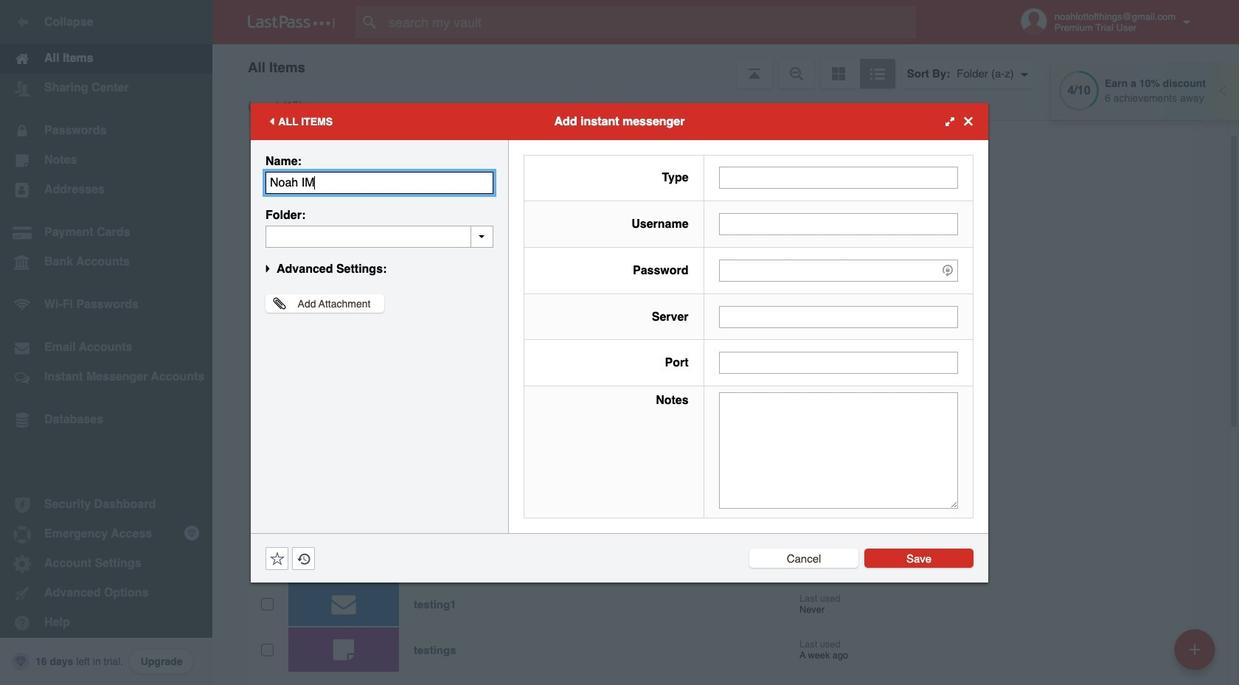 Task type: locate. For each thing, give the bounding box(es) containing it.
vault options navigation
[[213, 44, 1240, 89]]

None text field
[[266, 172, 494, 194], [719, 306, 959, 328], [719, 352, 959, 374], [266, 172, 494, 194], [719, 306, 959, 328], [719, 352, 959, 374]]

new item image
[[1191, 645, 1201, 655]]

new item navigation
[[1170, 625, 1225, 686]]

search my vault text field
[[356, 6, 945, 38]]

None password field
[[719, 260, 959, 282]]

dialog
[[251, 103, 989, 583]]

lastpass image
[[248, 15, 335, 29]]

None text field
[[719, 167, 959, 189], [719, 213, 959, 236], [266, 225, 494, 248], [719, 393, 959, 509], [719, 167, 959, 189], [719, 213, 959, 236], [266, 225, 494, 248], [719, 393, 959, 509]]

Search search field
[[356, 6, 945, 38]]

main navigation navigation
[[0, 0, 213, 686]]



Task type: vqa. For each thing, say whether or not it's contained in the screenshot.
NEW ITEM element
no



